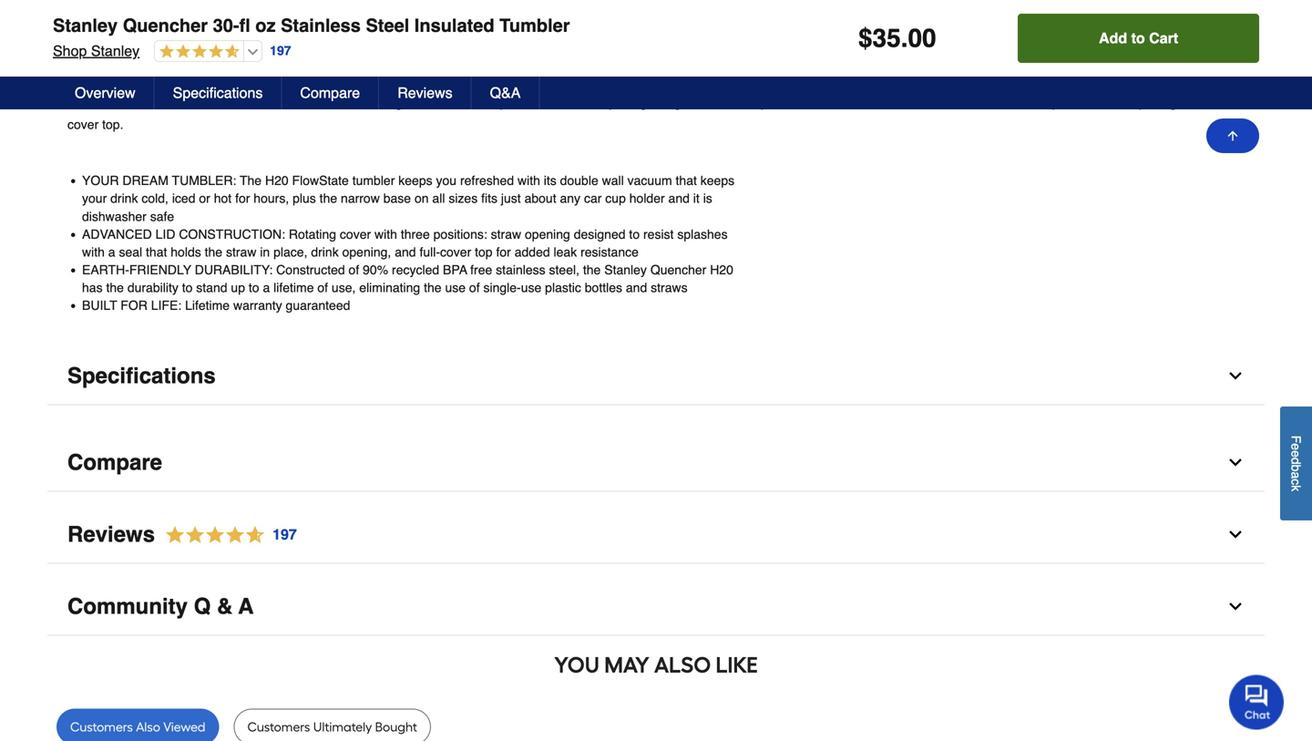 Task type: vqa. For each thing, say whether or not it's contained in the screenshot.
bottom recycled
yes



Task type: locate. For each thing, give the bounding box(es) containing it.
full- up eliminating
[[420, 245, 440, 259]]

2 # from the left
[[182, 35, 189, 49]]

the
[[581, 73, 603, 88], [240, 173, 262, 188]]

quencher inside your dream tumbler: the h20 flowstate tumbler keeps you refreshed with its double wall vacuum that keeps your drink cold, iced or hot for hours, plus the narrow base on all sizes fits just about any car cup holder and it is dishwasher safe advanced lid construction: rotating cover with three positions: straw opening designed to resist splashes with a seal that holds the straw in place, drink opening, and full-cover top for added leak resistance earth-friendly durability: constructed of 90% recycled bpa free stainless steel, the stanley quencher h20 has the durability to stand up to a lifetime of use, eliminating the use of single-use plastic bottles and straws built for life: lifetime warranty guaranteed
[[651, 263, 707, 277]]

to inside button
[[1132, 30, 1146, 46]]

lid
[[156, 227, 175, 241]]

opening inside this quencher h2.0 is generously sized (but not oversized) with an easy-carry, comfort-grip handle and a narrow base that will fit most cup holders. long day of meetings? rowing class? trip out of town? our durable 30 oz tumbler, made with recycled stainless steel, is up to the hydration challenge. the double-wall vacuum insulation will keep your water cold for 9 hours and iced for 40 hours. and to cap things off, there's an advanced flowstate™ lid that features a rotating cover with three positions: a straw opening designed to resist splashes with a seal that  holds the reusable straw in place, a drink opening, and a full- cover top.
[[602, 95, 648, 110]]

there's
[[67, 95, 106, 110]]

cover up 90%
[[340, 227, 371, 241]]

splashes inside your dream tumbler: the h20 flowstate tumbler keeps you refreshed with its double wall vacuum that keeps your drink cold, iced or hot for hours, plus the narrow base on all sizes fits just about any car cup holder and it is dishwasher safe advanced lid construction: rotating cover with three positions: straw opening designed to resist splashes with a seal that holds the straw in place, drink opening, and full-cover top for added leak resistance earth-friendly durability: constructed of 90% recycled bpa free stainless steel, the stanley quencher h20 has the durability to stand up to a lifetime of use, eliminating the use of single-use plastic bottles and straws built for life: lifetime warranty guaranteed
[[678, 227, 728, 241]]

in down rowing
[[1039, 95, 1049, 110]]

community q & a button
[[47, 578, 1265, 636]]

2 e from the top
[[1290, 450, 1304, 457]]

resist inside your dream tumbler: the h20 flowstate tumbler keeps you refreshed with its double wall vacuum that keeps your drink cold, iced or hot for hours, plus the narrow base on all sizes fits just about any car cup holder and it is dishwasher safe advanced lid construction: rotating cover with three positions: straw opening designed to resist splashes with a seal that holds the straw in place, drink opening, and full-cover top for added leak resistance earth-friendly durability: constructed of 90% recycled bpa free stainless steel, the stanley quencher h20 has the durability to stand up to a lifetime of use, eliminating the use of single-use plastic bottles and straws built for life: lifetime warranty guaranteed
[[644, 227, 674, 241]]

1 horizontal spatial stainless
[[496, 263, 546, 277]]

will left fit
[[764, 52, 782, 66]]

a
[[655, 52, 662, 66], [350, 95, 357, 110], [557, 95, 565, 110], [835, 95, 842, 110], [1090, 95, 1097, 110], [1210, 95, 1217, 110], [108, 245, 115, 259], [263, 280, 270, 295], [1290, 472, 1304, 479]]

0 vertical spatial positions:
[[500, 95, 554, 110]]

1 horizontal spatial recycled
[[392, 263, 440, 277]]

iced left the or
[[172, 191, 196, 206]]

resist down the holder
[[644, 227, 674, 241]]

quencher for stanley quencher 30-fl oz stainless steel insulated tumbler item # 5230208 | model # 10-10827-091
[[117, 8, 202, 29]]

1 vertical spatial splashes
[[678, 227, 728, 241]]

30- for stanley quencher 30-fl oz stainless steel insulated tumbler
[[213, 15, 239, 36]]

0 horizontal spatial place,
[[274, 245, 308, 259]]

seal down advanced
[[119, 245, 142, 259]]

quencher up 30
[[95, 52, 151, 66]]

stainless inside stanley quencher 30-fl oz stainless steel insulated tumbler item # 5230208 | model # 10-10827-091
[[275, 8, 355, 29]]

splashes down the it
[[678, 227, 728, 241]]

hours.
[[1075, 73, 1111, 88]]

1 horizontal spatial narrow
[[665, 52, 704, 66]]

base
[[708, 52, 736, 66], [384, 191, 411, 206]]

and up eliminating
[[395, 245, 416, 259]]

wall right double on the top of the page
[[602, 173, 624, 188]]

vacuum
[[675, 73, 719, 88], [628, 173, 672, 188]]

0 vertical spatial stainless
[[310, 73, 360, 88]]

the inside this quencher h2.0 is generously sized (but not oversized) with an easy-carry, comfort-grip handle and a narrow base that will fit most cup holders. long day of meetings? rowing class? trip out of town? our durable 30 oz tumbler, made with recycled stainless steel, is up to the hydration challenge. the double-wall vacuum insulation will keep your water cold for 9 hours and iced for 40 hours. and to cap things off, there's an advanced flowstate™ lid that features a rotating cover with three positions: a straw opening designed to resist splashes with a seal that  holds the reusable straw in place, a drink opening, and a full- cover top.
[[581, 73, 603, 88]]

0 vertical spatial h20
[[265, 173, 289, 188]]

1 vertical spatial compare button
[[47, 434, 1265, 492]]

community q & a
[[67, 594, 254, 619]]

your right keep on the right
[[833, 73, 858, 88]]

reviews down easy-
[[398, 84, 453, 101]]

with down keep on the right
[[809, 95, 831, 110]]

0 vertical spatial designed
[[651, 95, 703, 110]]

0 horizontal spatial keeps
[[399, 173, 433, 188]]

an
[[433, 52, 447, 66], [109, 95, 123, 110]]

your
[[82, 173, 119, 188]]

chevron down image inside community q & a button
[[1227, 597, 1245, 616]]

2 chevron down image from the top
[[1227, 597, 1245, 616]]

1 vertical spatial is
[[397, 73, 407, 88]]

recycled
[[259, 73, 307, 88], [392, 263, 440, 277]]

30- for stanley quencher 30-fl oz stainless steel insulated tumbler item # 5230208 | model # 10-10827-091
[[208, 8, 234, 29]]

wall inside your dream tumbler: the h20 flowstate tumbler keeps you refreshed with its double wall vacuum that keeps your drink cold, iced or hot for hours, plus the narrow base on all sizes fits just about any car cup holder and it is dishwasher safe advanced lid construction: rotating cover with three positions: straw opening designed to resist splashes with a seal that holds the straw in place, drink opening, and full-cover top for added leak resistance earth-friendly durability: constructed of 90% recycled bpa free stainless steel, the stanley quencher h20 has the durability to stand up to a lifetime of use, eliminating the use of single-use plastic bottles and straws built for life: lifetime warranty guaranteed
[[602, 173, 624, 188]]

the up "hours,"
[[240, 173, 262, 188]]

shop stanley
[[53, 42, 140, 59], [47, 58, 134, 75]]

1 vertical spatial vacuum
[[628, 173, 672, 188]]

not
[[323, 52, 341, 66]]

4.6 stars image
[[155, 44, 240, 61], [150, 58, 234, 75], [155, 523, 298, 547]]

place, inside this quencher h2.0 is generously sized (but not oversized) with an easy-carry, comfort-grip handle and a narrow base that will fit most cup holders. long day of meetings? rowing class? trip out of town? our durable 30 oz tumbler, made with recycled stainless steel, is up to the hydration challenge. the double-wall vacuum insulation will keep your water cold for 9 hours and iced for 40 hours. and to cap things off, there's an advanced flowstate™ lid that features a rotating cover with three positions: a straw opening designed to resist splashes with a seal that  holds the reusable straw in place, a drink opening, and a full- cover top.
[[1053, 95, 1087, 110]]

2 vertical spatial drink
[[311, 245, 339, 259]]

q
[[194, 594, 211, 619]]

hours,
[[254, 191, 289, 206]]

4.6 stars image up the made
[[155, 44, 240, 61]]

in inside this quencher h2.0 is generously sized (but not oversized) with an easy-carry, comfort-grip handle and a narrow base that will fit most cup holders. long day of meetings? rowing class? trip out of town? our durable 30 oz tumbler, made with recycled stainless steel, is up to the hydration challenge. the double-wall vacuum insulation will keep your water cold for 9 hours and iced for 40 hours. and to cap things off, there's an advanced flowstate™ lid that features a rotating cover with three positions: a straw opening designed to resist splashes with a seal that  holds the reusable straw in place, a drink opening, and a full- cover top.
[[1039, 95, 1049, 110]]

use down bpa
[[445, 280, 466, 295]]

0 vertical spatial drink
[[1101, 95, 1129, 110]]

2 customers from the left
[[248, 719, 310, 735]]

holder
[[630, 191, 665, 206]]

091
[[248, 35, 269, 49]]

0 horizontal spatial compare
[[67, 450, 162, 475]]

quencher inside stanley quencher 30-fl oz stainless steel insulated tumbler item # 5230208 | model # 10-10827-091
[[117, 8, 202, 29]]

1 horizontal spatial place,
[[1053, 95, 1087, 110]]

1 vertical spatial specifications button
[[47, 348, 1265, 405]]

oz inside stanley quencher 30-fl oz stainless steel insulated tumbler item # 5230208 | model # 10-10827-091
[[250, 8, 270, 29]]

holds down the cold in the top of the page
[[897, 95, 928, 110]]

1 vertical spatial chevron down image
[[1227, 597, 1245, 616]]

1 horizontal spatial wall
[[649, 73, 671, 88]]

quencher up model
[[117, 8, 202, 29]]

1 chevron down image from the top
[[1227, 453, 1245, 472]]

three inside your dream tumbler: the h20 flowstate tumbler keeps you refreshed with its double wall vacuum that keeps your drink cold, iced or hot for hours, plus the narrow base on all sizes fits just about any car cup holder and it is dishwasher safe advanced lid construction: rotating cover with three positions: straw opening designed to resist splashes with a seal that holds the straw in place, drink opening, and full-cover top for added leak resistance earth-friendly durability: constructed of 90% recycled bpa free stainless steel, the stanley quencher h20 has the durability to stand up to a lifetime of use, eliminating the use of single-use plastic bottles and straws built for life: lifetime warranty guaranteed
[[401, 227, 430, 241]]

any
[[560, 191, 581, 206]]

wall
[[649, 73, 671, 88], [602, 173, 624, 188]]

quencher up straws
[[651, 263, 707, 277]]

cup right the most at the top of the page
[[830, 52, 850, 66]]

added
[[515, 245, 550, 259]]

1 vertical spatial will
[[780, 73, 798, 88]]

narrow inside your dream tumbler: the h20 flowstate tumbler keeps you refreshed with its double wall vacuum that keeps your drink cold, iced or hot for hours, plus the narrow base on all sizes fits just about any car cup holder and it is dishwasher safe advanced lid construction: rotating cover with three positions: straw opening designed to resist splashes with a seal that holds the straw in place, drink opening, and full-cover top for added leak resistance earth-friendly durability: constructed of 90% recycled bpa free stainless steel, the stanley quencher h20 has the durability to stand up to a lifetime of use, eliminating the use of single-use plastic bottles and straws built for life: lifetime warranty guaranteed
[[341, 191, 380, 206]]

opening inside your dream tumbler: the h20 flowstate tumbler keeps you refreshed with its double wall vacuum that keeps your drink cold, iced or hot for hours, plus the narrow base on all sizes fits just about any car cup holder and it is dishwasher safe advanced lid construction: rotating cover with three positions: straw opening designed to resist splashes with a seal that holds the straw in place, drink opening, and full-cover top for added leak resistance earth-friendly durability: constructed of 90% recycled bpa free stainless steel, the stanley quencher h20 has the durability to stand up to a lifetime of use, eliminating the use of single-use plastic bottles and straws built for life: lifetime warranty guaranteed
[[525, 227, 571, 241]]

up
[[410, 73, 424, 88], [231, 280, 245, 295]]

steel for stanley quencher 30-fl oz stainless steel insulated tumbler item # 5230208 | model # 10-10827-091
[[361, 8, 404, 29]]

resist down the insulation
[[721, 95, 751, 110]]

1 chevron down image from the top
[[1227, 367, 1245, 385]]

customers left the viewed
[[70, 719, 133, 735]]

q&a button
[[472, 77, 540, 109]]

0 vertical spatial full-
[[1220, 95, 1241, 110]]

opening down double-
[[602, 95, 648, 110]]

tumbler
[[353, 173, 395, 188]]

place, inside your dream tumbler: the h20 flowstate tumbler keeps you refreshed with its double wall vacuum that keeps your drink cold, iced or hot for hours, plus the narrow base on all sizes fits just about any car cup holder and it is dishwasher safe advanced lid construction: rotating cover with three positions: straw opening designed to resist splashes with a seal that holds the straw in place, drink opening, and full-cover top for added leak resistance earth-friendly durability: constructed of 90% recycled bpa free stainless steel, the stanley quencher h20 has the durability to stand up to a lifetime of use, eliminating the use of single-use plastic bottles and straws built for life: lifetime warranty guaranteed
[[274, 245, 308, 259]]

0 vertical spatial the
[[581, 73, 603, 88]]

heart outline image
[[305, 56, 327, 77]]

stainless
[[310, 73, 360, 88], [496, 263, 546, 277]]

fl
[[234, 8, 245, 29], [239, 15, 250, 36]]

vacuum up the holder
[[628, 173, 672, 188]]

sizes
[[449, 191, 478, 206]]

positions: inside your dream tumbler: the h20 flowstate tumbler keeps you refreshed with its double wall vacuum that keeps your drink cold, iced or hot for hours, plus the narrow base on all sizes fits just about any car cup holder and it is dishwasher safe advanced lid construction: rotating cover with three positions: straw opening designed to resist splashes with a seal that holds the straw in place, drink opening, and full-cover top for added leak resistance earth-friendly durability: constructed of 90% recycled bpa free stainless steel, the stanley quencher h20 has the durability to stand up to a lifetime of use, eliminating the use of single-use plastic bottles and straws built for life: lifetime warranty guaranteed
[[434, 227, 488, 241]]

and left the it
[[669, 191, 690, 206]]

resist inside this quencher h2.0 is generously sized (but not oversized) with an easy-carry, comfort-grip handle and a narrow base that will fit most cup holders. long day of meetings? rowing class? trip out of town? our durable 30 oz tumbler, made with recycled stainless steel, is up to the hydration challenge. the double-wall vacuum insulation will keep your water cold for 9 hours and iced for 40 hours. and to cap things off, there's an advanced flowstate™ lid that features a rotating cover with three positions: a straw opening designed to resist splashes with a seal that  holds the reusable straw in place, a drink opening, and a full- cover top.
[[721, 95, 751, 110]]

0 horizontal spatial your
[[82, 191, 107, 206]]

1 horizontal spatial your
[[833, 73, 858, 88]]

1 vertical spatial reviews
[[67, 522, 155, 547]]

stainless down added
[[496, 263, 546, 277]]

1 vertical spatial steel,
[[549, 263, 580, 277]]

steel inside stanley quencher 30-fl oz stainless steel insulated tumbler item # 5230208 | model # 10-10827-091
[[361, 8, 404, 29]]

cart
[[1150, 30, 1179, 46]]

three down on
[[401, 227, 430, 241]]

base inside this quencher h2.0 is generously sized (but not oversized) with an easy-carry, comfort-grip handle and a narrow base that will fit most cup holders. long day of meetings? rowing class? trip out of town? our durable 30 oz tumbler, made with recycled stainless steel, is up to the hydration challenge. the double-wall vacuum insulation will keep your water cold for 9 hours and iced for 40 hours. and to cap things off, there's an advanced flowstate™ lid that features a rotating cover with three positions: a straw opening designed to resist splashes with a seal that  holds the reusable straw in place, a drink opening, and a full- cover top.
[[708, 52, 736, 66]]

things
[[1178, 73, 1212, 88]]

0 horizontal spatial the
[[240, 173, 262, 188]]

1 vertical spatial opening,
[[342, 245, 391, 259]]

1 horizontal spatial h20
[[710, 263, 734, 277]]

chevron down image
[[1227, 453, 1245, 472], [1227, 597, 1245, 616]]

tumbler inside stanley quencher 30-fl oz stainless steel insulated tumbler item # 5230208 | model # 10-10827-091
[[494, 8, 565, 29]]

for right top
[[496, 245, 511, 259]]

drink down rotating
[[311, 245, 339, 259]]

0 horizontal spatial full-
[[420, 245, 440, 259]]

opening, down cap
[[1132, 95, 1181, 110]]

0 horizontal spatial drink
[[110, 191, 138, 206]]

is
[[185, 52, 194, 66], [397, 73, 407, 88], [704, 191, 713, 206]]

is up rotating
[[397, 73, 407, 88]]

customers left 'ultimately'
[[248, 719, 310, 735]]

1 horizontal spatial #
[[182, 35, 189, 49]]

and
[[1114, 73, 1136, 88]]

0 horizontal spatial positions:
[[434, 227, 488, 241]]

keeps
[[399, 173, 433, 188], [701, 173, 735, 188]]

of up guaranteed
[[318, 280, 328, 295]]

1 e from the top
[[1290, 443, 1304, 450]]

positions: down 'challenge.'
[[500, 95, 554, 110]]

insulated for stanley quencher 30-fl oz stainless steel insulated tumbler
[[415, 15, 495, 36]]

designed up the resistance
[[574, 227, 626, 241]]

up inside this quencher h2.0 is generously sized (but not oversized) with an easy-carry, comfort-grip handle and a narrow base that will fit most cup holders. long day of meetings? rowing class? trip out of town? our durable 30 oz tumbler, made with recycled stainless steel, is up to the hydration challenge. the double-wall vacuum insulation will keep your water cold for 9 hours and iced for 40 hours. and to cap things off, there's an advanced flowstate™ lid that features a rotating cover with three positions: a straw opening designed to resist splashes with a seal that  holds the reusable straw in place, a drink opening, and a full- cover top.
[[410, 73, 424, 88]]

0 horizontal spatial designed
[[574, 227, 626, 241]]

is inside your dream tumbler: the h20 flowstate tumbler keeps you refreshed with its double wall vacuum that keeps your drink cold, iced or hot for hours, plus the narrow base on all sizes fits just about any car cup holder and it is dishwasher safe advanced lid construction: rotating cover with three positions: straw opening designed to resist splashes with a seal that holds the straw in place, drink opening, and full-cover top for added leak resistance earth-friendly durability: constructed of 90% recycled bpa free stainless steel, the stanley quencher h20 has the durability to stand up to a lifetime of use, eliminating the use of single-use plastic bottles and straws built for life: lifetime warranty guaranteed
[[704, 191, 713, 206]]

35
[[873, 24, 901, 53]]

stanley up item
[[47, 8, 112, 29]]

resistance
[[581, 245, 639, 259]]

0 vertical spatial chevron down image
[[1227, 367, 1245, 385]]

1 horizontal spatial designed
[[651, 95, 703, 110]]

place, up constructed
[[274, 245, 308, 259]]

oz inside this quencher h2.0 is generously sized (but not oversized) with an easy-carry, comfort-grip handle and a narrow base that will fit most cup holders. long day of meetings? rowing class? trip out of town? our durable 30 oz tumbler, made with recycled stainless steel, is up to the hydration challenge. the double-wall vacuum insulation will keep your water cold for 9 hours and iced for 40 hours. and to cap things off, there's an advanced flowstate™ lid that features a rotating cover with three positions: a straw opening designed to resist splashes with a seal that  holds the reusable straw in place, a drink opening, and a full- cover top.
[[131, 73, 145, 88]]

base up the insulation
[[708, 52, 736, 66]]

overview button
[[57, 77, 155, 109]]

steel for stanley quencher 30-fl oz stainless steel insulated tumbler
[[366, 15, 410, 36]]

also left the viewed
[[136, 719, 160, 735]]

also left the like
[[655, 652, 711, 678]]

for left 40
[[1039, 73, 1054, 88]]

straws
[[651, 280, 688, 295]]

for
[[121, 298, 148, 313]]

life:
[[151, 298, 182, 313]]

0 horizontal spatial use
[[445, 280, 466, 295]]

narrow down tumbler
[[341, 191, 380, 206]]

steel, inside your dream tumbler: the h20 flowstate tumbler keeps you refreshed with its double wall vacuum that keeps your drink cold, iced or hot for hours, plus the narrow base on all sizes fits just about any car cup holder and it is dishwasher safe advanced lid construction: rotating cover with three positions: straw opening designed to resist splashes with a seal that holds the straw in place, drink opening, and full-cover top for added leak resistance earth-friendly durability: constructed of 90% recycled bpa free stainless steel, the stanley quencher h20 has the durability to stand up to a lifetime of use, eliminating the use of single-use plastic bottles and straws built for life: lifetime warranty guaranteed
[[549, 263, 580, 277]]

1 vertical spatial place,
[[274, 245, 308, 259]]

up down the durability:
[[231, 280, 245, 295]]

the down the handle
[[581, 73, 603, 88]]

1 horizontal spatial three
[[467, 95, 496, 110]]

1 horizontal spatial also
[[655, 652, 711, 678]]

quencher for stanley quencher 30-fl oz stainless steel insulated tumbler
[[123, 15, 208, 36]]

1 vertical spatial your
[[82, 191, 107, 206]]

1 vertical spatial up
[[231, 280, 245, 295]]

narrow inside this quencher h2.0 is generously sized (but not oversized) with an easy-carry, comfort-grip handle and a narrow base that will fit most cup holders. long day of meetings? rowing class? trip out of town? our durable 30 oz tumbler, made with recycled stainless steel, is up to the hydration challenge. the double-wall vacuum insulation will keep your water cold for 9 hours and iced for 40 hours. and to cap things off, there's an advanced flowstate™ lid that features a rotating cover with three positions: a straw opening designed to resist splashes with a seal that  holds the reusable straw in place, a drink opening, and a full- cover top.
[[665, 52, 704, 66]]

steel, up rotating
[[363, 73, 394, 88]]

0 vertical spatial specifications
[[173, 84, 263, 101]]

drink down and at the right top of the page
[[1101, 95, 1129, 110]]

reviews up community
[[67, 522, 155, 547]]

that up friendly
[[146, 245, 167, 259]]

meetings?
[[973, 52, 1032, 66]]

to left cap
[[1140, 73, 1151, 88]]

tumbler for stanley quencher 30-fl oz stainless steel insulated tumbler
[[500, 15, 570, 36]]

1 horizontal spatial compare
[[300, 84, 360, 101]]

4.6 stars image containing 197
[[155, 523, 298, 547]]

specifications for specifications button to the bottom
[[67, 363, 216, 388]]

also
[[655, 652, 711, 678], [136, 719, 160, 735]]

oz right 30
[[131, 73, 145, 88]]

1 vertical spatial three
[[401, 227, 430, 241]]

1 vertical spatial compare
[[67, 450, 162, 475]]

overview
[[75, 84, 136, 101]]

0 vertical spatial cup
[[830, 52, 850, 66]]

0 horizontal spatial is
[[185, 52, 194, 66]]

place, down 40
[[1053, 95, 1087, 110]]

built
[[82, 298, 117, 313]]

of up use, at the top of the page
[[349, 263, 359, 277]]

plastic
[[545, 280, 582, 295]]

out
[[1146, 52, 1164, 66]]

full-
[[1220, 95, 1241, 110], [420, 245, 440, 259]]

1 vertical spatial designed
[[574, 227, 626, 241]]

shop stanley up durable
[[53, 42, 140, 59]]

0 vertical spatial place,
[[1053, 95, 1087, 110]]

2 horizontal spatial drink
[[1101, 95, 1129, 110]]

specifications button down generously at the top of page
[[155, 77, 282, 109]]

1 horizontal spatial full-
[[1220, 95, 1241, 110]]

# right model
[[182, 35, 189, 49]]

bottles
[[585, 280, 623, 295]]

1 vertical spatial full-
[[420, 245, 440, 259]]

an up "top."
[[109, 95, 123, 110]]

1 vertical spatial holds
[[171, 245, 201, 259]]

0 vertical spatial opening
[[602, 95, 648, 110]]

stanley inside your dream tumbler: the h20 flowstate tumbler keeps you refreshed with its double wall vacuum that keeps your drink cold, iced or hot for hours, plus the narrow base on all sizes fits just about any car cup holder and it is dishwasher safe advanced lid construction: rotating cover with three positions: straw opening designed to resist splashes with a seal that holds the straw in place, drink opening, and full-cover top for added leak resistance earth-friendly durability: constructed of 90% recycled bpa free stainless steel, the stanley quencher h20 has the durability to stand up to a lifetime of use, eliminating the use of single-use plastic bottles and straws built for life: lifetime warranty guaranteed
[[605, 263, 647, 277]]

0 horizontal spatial recycled
[[259, 73, 307, 88]]

0 vertical spatial narrow
[[665, 52, 704, 66]]

that up the insulation
[[739, 52, 760, 66]]

0 vertical spatial is
[[185, 52, 194, 66]]

1 # from the left
[[76, 35, 83, 49]]

1 horizontal spatial positions:
[[500, 95, 554, 110]]

like
[[716, 652, 758, 678]]

0 vertical spatial steel,
[[363, 73, 394, 88]]

0 horizontal spatial resist
[[644, 227, 674, 241]]

insulated inside stanley quencher 30-fl oz stainless steel insulated tumbler item # 5230208 | model # 10-10827-091
[[409, 8, 489, 29]]

1 vertical spatial an
[[109, 95, 123, 110]]

1 vertical spatial the
[[240, 173, 262, 188]]

made
[[197, 73, 229, 88]]

and down item number 5 2 3 0 2 0 8 and model number 1 0 - 1 0 8 2 7 - 0 9 1 element
[[630, 52, 651, 66]]

designed inside your dream tumbler: the h20 flowstate tumbler keeps you refreshed with its double wall vacuum that keeps your drink cold, iced or hot for hours, plus the narrow base on all sizes fits just about any car cup holder and it is dishwasher safe advanced lid construction: rotating cover with three positions: straw opening designed to resist splashes with a seal that holds the straw in place, drink opening, and full-cover top for added leak resistance earth-friendly durability: constructed of 90% recycled bpa free stainless steel, the stanley quencher h20 has the durability to stand up to a lifetime of use, eliminating the use of single-use plastic bottles and straws built for life: lifetime warranty guaranteed
[[574, 227, 626, 241]]

1 vertical spatial resist
[[644, 227, 674, 241]]

chevron down image
[[1227, 367, 1245, 385], [1227, 525, 1245, 544]]

recycled inside your dream tumbler: the h20 flowstate tumbler keeps you refreshed with its double wall vacuum that keeps your drink cold, iced or hot for hours, plus the narrow base on all sizes fits just about any car cup holder and it is dishwasher safe advanced lid construction: rotating cover with three positions: straw opening designed to resist splashes with a seal that holds the straw in place, drink opening, and full-cover top for added leak resistance earth-friendly durability: constructed of 90% recycled bpa free stainless steel, the stanley quencher h20 has the durability to stand up to a lifetime of use, eliminating the use of single-use plastic bottles and straws built for life: lifetime warranty guaranteed
[[392, 263, 440, 277]]

with up about
[[518, 173, 541, 188]]

in
[[1039, 95, 1049, 110], [260, 245, 270, 259]]

0 vertical spatial up
[[410, 73, 424, 88]]

class?
[[1082, 52, 1118, 66]]

|
[[136, 35, 139, 49]]

2 keeps from the left
[[701, 173, 735, 188]]

1 horizontal spatial keeps
[[701, 173, 735, 188]]

vacuum inside this quencher h2.0 is generously sized (but not oversized) with an easy-carry, comfort-grip handle and a narrow base that will fit most cup holders. long day of meetings? rowing class? trip out of town? our durable 30 oz tumbler, made with recycled stainless steel, is up to the hydration challenge. the double-wall vacuum insulation will keep your water cold for 9 hours and iced for 40 hours. and to cap things off, there's an advanced flowstate™ lid that features a rotating cover with three positions: a straw opening designed to resist splashes with a seal that  holds the reusable straw in place, a drink opening, and a full- cover top.
[[675, 73, 719, 88]]

2 chevron down image from the top
[[1227, 525, 1245, 544]]

0 vertical spatial will
[[764, 52, 782, 66]]

stainless up not
[[281, 15, 361, 36]]

1 horizontal spatial splashes
[[755, 95, 805, 110]]

2 vertical spatial is
[[704, 191, 713, 206]]

lifetime
[[274, 280, 314, 295]]

easy-
[[451, 52, 482, 66]]

quencher
[[117, 8, 202, 29], [123, 15, 208, 36], [95, 52, 151, 66], [651, 263, 707, 277]]

1 vertical spatial seal
[[119, 245, 142, 259]]

f
[[1290, 435, 1304, 443]]

three down hydration
[[467, 95, 496, 110]]

your inside this quencher h2.0 is generously sized (but not oversized) with an easy-carry, comfort-grip handle and a narrow base that will fit most cup holders. long day of meetings? rowing class? trip out of town? our durable 30 oz tumbler, made with recycled stainless steel, is up to the hydration challenge. the double-wall vacuum insulation will keep your water cold for 9 hours and iced for 40 hours. and to cap things off, there's an advanced flowstate™ lid that features a rotating cover with three positions: a straw opening designed to resist splashes with a seal that  holds the reusable straw in place, a drink opening, and a full- cover top.
[[833, 73, 858, 88]]

$
[[859, 24, 873, 53]]

chevron down image inside compare button
[[1227, 453, 1245, 472]]

1 vertical spatial specifications
[[67, 363, 216, 388]]

community
[[67, 594, 188, 619]]

30- inside stanley quencher 30-fl oz stainless steel insulated tumbler item # 5230208 | model # 10-10827-091
[[208, 8, 234, 29]]

fl inside stanley quencher 30-fl oz stainless steel insulated tumbler item # 5230208 | model # 10-10827-091
[[234, 8, 245, 29]]

1 customers from the left
[[70, 719, 133, 735]]

recycled up eliminating
[[392, 263, 440, 277]]

of
[[959, 52, 970, 66], [1168, 52, 1178, 66], [349, 263, 359, 277], [318, 280, 328, 295], [469, 280, 480, 295]]

friendly
[[129, 263, 191, 277]]

oz
[[250, 8, 270, 29], [256, 15, 276, 36], [131, 73, 145, 88]]

trip
[[1121, 52, 1143, 66]]

positions: inside this quencher h2.0 is generously sized (but not oversized) with an easy-carry, comfort-grip handle and a narrow base that will fit most cup holders. long day of meetings? rowing class? trip out of town? our durable 30 oz tumbler, made with recycled stainless steel, is up to the hydration challenge. the double-wall vacuum insulation will keep your water cold for 9 hours and iced for 40 hours. and to cap things off, there's an advanced flowstate™ lid that features a rotating cover with three positions: a straw opening designed to resist splashes with a seal that  holds the reusable straw in place, a drink opening, and a full- cover top.
[[500, 95, 554, 110]]

stanley inside stanley quencher 30-fl oz stainless steel insulated tumbler item # 5230208 | model # 10-10827-091
[[47, 8, 112, 29]]

1 vertical spatial chevron down image
[[1227, 525, 1245, 544]]

iced inside your dream tumbler: the h20 flowstate tumbler keeps you refreshed with its double wall vacuum that keeps your drink cold, iced or hot for hours, plus the narrow base on all sizes fits just about any car cup holder and it is dishwasher safe advanced lid construction: rotating cover with three positions: straw opening designed to resist splashes with a seal that holds the straw in place, drink opening, and full-cover top for added leak resistance earth-friendly durability: constructed of 90% recycled bpa free stainless steel, the stanley quencher h20 has the durability to stand up to a lifetime of use, eliminating the use of single-use plastic bottles and straws built for life: lifetime warranty guaranteed
[[172, 191, 196, 206]]

customers
[[70, 719, 133, 735], [248, 719, 310, 735]]

place,
[[1053, 95, 1087, 110], [274, 245, 308, 259]]

e up b
[[1290, 450, 1304, 457]]

seal inside your dream tumbler: the h20 flowstate tumbler keeps you refreshed with its double wall vacuum that keeps your drink cold, iced or hot for hours, plus the narrow base on all sizes fits just about any car cup holder and it is dishwasher safe advanced lid construction: rotating cover with three positions: straw opening designed to resist splashes with a seal that holds the straw in place, drink opening, and full-cover top for added leak resistance earth-friendly durability: constructed of 90% recycled bpa free stainless steel, the stanley quencher h20 has the durability to stand up to a lifetime of use, eliminating the use of single-use plastic bottles and straws built for life: lifetime warranty guaranteed
[[119, 245, 142, 259]]

holds inside your dream tumbler: the h20 flowstate tumbler keeps you refreshed with its double wall vacuum that keeps your drink cold, iced or hot for hours, plus the narrow base on all sizes fits just about any car cup holder and it is dishwasher safe advanced lid construction: rotating cover with three positions: straw opening designed to resist splashes with a seal that holds the straw in place, drink opening, and full-cover top for added leak resistance earth-friendly durability: constructed of 90% recycled bpa free stainless steel, the stanley quencher h20 has the durability to stand up to a lifetime of use, eliminating the use of single-use plastic bottles and straws built for life: lifetime warranty guaranteed
[[171, 245, 201, 259]]

specifications down generously at the top of page
[[173, 84, 263, 101]]

0 vertical spatial base
[[708, 52, 736, 66]]

all
[[433, 191, 445, 206]]

it
[[694, 191, 700, 206]]

or
[[199, 191, 210, 206]]

0 horizontal spatial opening
[[525, 227, 571, 241]]

1 horizontal spatial base
[[708, 52, 736, 66]]

0 vertical spatial iced
[[1012, 73, 1036, 88]]

chevron down image for community q & a
[[1227, 597, 1245, 616]]

1 vertical spatial also
[[136, 719, 160, 735]]

quencher inside this quencher h2.0 is generously sized (but not oversized) with an easy-carry, comfort-grip handle and a narrow base that will fit most cup holders. long day of meetings? rowing class? trip out of town? our durable 30 oz tumbler, made with recycled stainless steel, is up to the hydration challenge. the double-wall vacuum insulation will keep your water cold for 9 hours and iced for 40 hours. and to cap things off, there's an advanced flowstate™ lid that features a rotating cover with three positions: a straw opening designed to resist splashes with a seal that  holds the reusable straw in place, a drink opening, and a full- cover top.
[[95, 52, 151, 66]]

tumbler
[[494, 8, 565, 29], [500, 15, 570, 36]]

positions: up top
[[434, 227, 488, 241]]

1 horizontal spatial vacuum
[[675, 73, 719, 88]]

0 vertical spatial wall
[[649, 73, 671, 88]]

0 horizontal spatial holds
[[171, 245, 201, 259]]

1 vertical spatial positions:
[[434, 227, 488, 241]]

with up earth- at the left top of the page
[[82, 245, 105, 259]]

specifications button
[[155, 77, 282, 109], [47, 348, 1265, 405]]

stanley up 30
[[91, 42, 140, 59]]

vacuum left the insulation
[[675, 73, 719, 88]]

0 vertical spatial reviews
[[398, 84, 453, 101]]

0 vertical spatial resist
[[721, 95, 751, 110]]

1 horizontal spatial opening,
[[1132, 95, 1181, 110]]

stainless down not
[[310, 73, 360, 88]]

opening up added
[[525, 227, 571, 241]]

opening
[[602, 95, 648, 110], [525, 227, 571, 241]]

stanley down the resistance
[[605, 263, 647, 277]]

1 horizontal spatial reviews
[[398, 84, 453, 101]]

0 horizontal spatial h20
[[265, 173, 289, 188]]

1 vertical spatial recycled
[[392, 263, 440, 277]]

your down your
[[82, 191, 107, 206]]

for
[[923, 73, 938, 88], [1039, 73, 1054, 88], [235, 191, 250, 206], [496, 245, 511, 259]]

0 horizontal spatial an
[[109, 95, 123, 110]]

splashes
[[755, 95, 805, 110], [678, 227, 728, 241]]

is down the '10-'
[[185, 52, 194, 66]]

4.6 stars image up &
[[155, 523, 298, 547]]

1 use from the left
[[445, 280, 466, 295]]

1 vertical spatial iced
[[172, 191, 196, 206]]

0 vertical spatial holds
[[897, 95, 928, 110]]

seal down water
[[846, 95, 869, 110]]

0 horizontal spatial cup
[[606, 191, 626, 206]]

steel,
[[363, 73, 394, 88], [549, 263, 580, 277]]

durability:
[[195, 263, 273, 277]]

1 vertical spatial opening
[[525, 227, 571, 241]]

in inside your dream tumbler: the h20 flowstate tumbler keeps you refreshed with its double wall vacuum that keeps your drink cold, iced or hot for hours, plus the narrow base on all sizes fits just about any car cup holder and it is dishwasher safe advanced lid construction: rotating cover with three positions: straw opening designed to resist splashes with a seal that holds the straw in place, drink opening, and full-cover top for added leak resistance earth-friendly durability: constructed of 90% recycled bpa free stainless steel, the stanley quencher h20 has the durability to stand up to a lifetime of use, eliminating the use of single-use plastic bottles and straws built for life: lifetime warranty guaranteed
[[260, 245, 270, 259]]

chevron down image for compare
[[1227, 453, 1245, 472]]

to up trip
[[1132, 30, 1146, 46]]

0 horizontal spatial three
[[401, 227, 430, 241]]

generously
[[198, 52, 260, 66]]

base left on
[[384, 191, 411, 206]]

0 vertical spatial splashes
[[755, 95, 805, 110]]

stainless inside this quencher h2.0 is generously sized (but not oversized) with an easy-carry, comfort-grip handle and a narrow base that will fit most cup holders. long day of meetings? rowing class? trip out of town? our durable 30 oz tumbler, made with recycled stainless steel, is up to the hydration challenge. the double-wall vacuum insulation will keep your water cold for 9 hours and iced for 40 hours. and to cap things off, there's an advanced flowstate™ lid that features a rotating cover with three positions: a straw opening designed to resist splashes with a seal that  holds the reusable straw in place, a drink opening, and a full- cover top.
[[310, 73, 360, 88]]

narrow down item number 5 2 3 0 2 0 8 and model number 1 0 - 1 0 8 2 7 - 0 9 1 element
[[665, 52, 704, 66]]

off,
[[1216, 73, 1233, 88]]

cover
[[406, 95, 438, 110], [67, 117, 99, 132], [340, 227, 371, 241], [440, 245, 472, 259]]

fl up 10827- on the left of page
[[234, 8, 245, 29]]

0 horizontal spatial in
[[260, 245, 270, 259]]

opening, inside your dream tumbler: the h20 flowstate tumbler keeps you refreshed with its double wall vacuum that keeps your drink cold, iced or hot for hours, plus the narrow base on all sizes fits just about any car cup holder and it is dishwasher safe advanced lid construction: rotating cover with three positions: straw opening designed to resist splashes with a seal that holds the straw in place, drink opening, and full-cover top for added leak resistance earth-friendly durability: constructed of 90% recycled bpa free stainless steel, the stanley quencher h20 has the durability to stand up to a lifetime of use, eliminating the use of single-use plastic bottles and straws built for life: lifetime warranty guaranteed
[[342, 245, 391, 259]]

single-
[[484, 280, 521, 295]]



Task type: describe. For each thing, give the bounding box(es) containing it.
c
[[1290, 479, 1304, 485]]

stanley down the 5230208
[[86, 58, 134, 75]]

constructed
[[276, 263, 345, 277]]

oversized)
[[344, 52, 403, 66]]

your dream tumbler: the h20 flowstate tumbler keeps you refreshed with its double wall vacuum that keeps your drink cold, iced or hot for hours, plus the narrow base on all sizes fits just about any car cup holder and it is dishwasher safe advanced lid construction: rotating cover with three positions: straw opening designed to resist splashes with a seal that holds the straw in place, drink opening, and full-cover top for added leak resistance earth-friendly durability: constructed of 90% recycled bpa free stainless steel, the stanley quencher h20 has the durability to stand up to a lifetime of use, eliminating the use of single-use plastic bottles and straws built for life: lifetime warranty guaranteed
[[82, 173, 735, 313]]

item number 5 2 3 0 2 0 8 and model number 1 0 - 1 0 8 2 7 - 0 9 1 element
[[47, 33, 1265, 51]]

b
[[1290, 465, 1304, 472]]

steel, inside this quencher h2.0 is generously sized (but not oversized) with an easy-carry, comfort-grip handle and a narrow base that will fit most cup holders. long day of meetings? rowing class? trip out of town? our durable 30 oz tumbler, made with recycled stainless steel, is up to the hydration challenge. the double-wall vacuum insulation will keep your water cold for 9 hours and iced for 40 hours. and to cap things off, there's an advanced flowstate™ lid that features a rotating cover with three positions: a straw opening designed to resist splashes with a seal that  holds the reusable straw in place, a drink opening, and a full- cover top.
[[363, 73, 394, 88]]

that down water
[[872, 95, 894, 110]]

straw right reusable
[[1005, 95, 1036, 110]]

you
[[555, 652, 600, 678]]

seal inside this quencher h2.0 is generously sized (but not oversized) with an easy-carry, comfort-grip handle and a narrow base that will fit most cup holders. long day of meetings? rowing class? trip out of town? our durable 30 oz tumbler, made with recycled stainless steel, is up to the hydration challenge. the double-wall vacuum insulation will keep your water cold for 9 hours and iced for 40 hours. and to cap things off, there's an advanced flowstate™ lid that features a rotating cover with three positions: a straw opening designed to resist splashes with a seal that  holds the reusable straw in place, a drink opening, and a full- cover top.
[[846, 95, 869, 110]]

that up the it
[[676, 173, 697, 188]]

town?
[[1182, 52, 1216, 66]]

1 vertical spatial h20
[[710, 263, 734, 277]]

a
[[238, 594, 254, 619]]

to down item number 5 2 3 0 2 0 8 and model number 1 0 - 1 0 8 2 7 - 0 9 1 element
[[706, 95, 717, 110]]

free
[[471, 263, 493, 277]]

0 vertical spatial compare button
[[282, 77, 379, 109]]

leak
[[554, 245, 577, 259]]

1 vertical spatial drink
[[110, 191, 138, 206]]

fl for stanley quencher 30-fl oz stainless steel insulated tumbler item # 5230208 | model # 10-10827-091
[[234, 8, 245, 29]]

your inside your dream tumbler: the h20 flowstate tumbler keeps you refreshed with its double wall vacuum that keeps your drink cold, iced or hot for hours, plus the narrow base on all sizes fits just about any car cup holder and it is dishwasher safe advanced lid construction: rotating cover with three positions: straw opening designed to resist splashes with a seal that holds the straw in place, drink opening, and full-cover top for added leak resistance earth-friendly durability: constructed of 90% recycled bpa free stainless steel, the stanley quencher h20 has the durability to stand up to a lifetime of use, eliminating the use of single-use plastic bottles and straws built for life: lifetime warranty guaranteed
[[82, 191, 107, 206]]

arrow up image
[[1226, 129, 1241, 143]]

day
[[935, 52, 955, 66]]

add to cart button
[[1019, 14, 1260, 63]]

double
[[560, 173, 599, 188]]

shop up durable
[[53, 42, 87, 59]]

chevron up image
[[1227, 0, 1245, 10]]

drink inside this quencher h2.0 is generously sized (but not oversized) with an easy-carry, comfort-grip handle and a narrow base that will fit most cup holders. long day of meetings? rowing class? trip out of town? our durable 30 oz tumbler, made with recycled stainless steel, is up to the hydration challenge. the double-wall vacuum insulation will keep your water cold for 9 hours and iced for 40 hours. and to cap things off, there's an advanced flowstate™ lid that features a rotating cover with three positions: a straw opening designed to resist splashes with a seal that  holds the reusable straw in place, a drink opening, and a full- cover top.
[[1101, 95, 1129, 110]]

10827-
[[208, 35, 248, 49]]

2 use from the left
[[521, 280, 542, 295]]

stanley up this
[[53, 15, 118, 36]]

fl for stanley quencher 30-fl oz stainless steel insulated tumbler
[[239, 15, 250, 36]]

tumbler,
[[148, 73, 194, 88]]

advanced
[[127, 95, 182, 110]]

of right out
[[1168, 52, 1178, 66]]

and down things
[[1185, 95, 1206, 110]]

guaranteed
[[286, 298, 350, 313]]

f e e d b a c k button
[[1281, 406, 1313, 520]]

stainless inside your dream tumbler: the h20 flowstate tumbler keeps you refreshed with its double wall vacuum that keeps your drink cold, iced or hot for hours, plus the narrow base on all sizes fits just about any car cup holder and it is dishwasher safe advanced lid construction: rotating cover with three positions: straw opening designed to resist splashes with a seal that holds the straw in place, drink opening, and full-cover top for added leak resistance earth-friendly durability: constructed of 90% recycled bpa free stainless steel, the stanley quencher h20 has the durability to stand up to a lifetime of use, eliminating the use of single-use plastic bottles and straws built for life: lifetime warranty guaranteed
[[496, 263, 546, 277]]

fit
[[785, 52, 795, 66]]

keep
[[802, 73, 829, 88]]

quencher for this quencher h2.0 is generously sized (but not oversized) with an easy-carry, comfort-grip handle and a narrow base that will fit most cup holders. long day of meetings? rowing class? trip out of town? our durable 30 oz tumbler, made with recycled stainless steel, is up to the hydration challenge. the double-wall vacuum insulation will keep your water cold for 9 hours and iced for 40 hours. and to cap things off, there's an advanced flowstate™ lid that features a rotating cover with three positions: a straw opening designed to resist splashes with a seal that  holds the reusable straw in place, a drink opening, and a full- cover top.
[[95, 52, 151, 66]]

the down construction: on the top left of page
[[205, 245, 223, 259]]

refreshed
[[460, 173, 514, 188]]

customers for customers also viewed
[[70, 719, 133, 735]]

rotating
[[289, 227, 336, 241]]

vacuum inside your dream tumbler: the h20 flowstate tumbler keeps you refreshed with its double wall vacuum that keeps your drink cold, iced or hot for hours, plus the narrow base on all sizes fits just about any car cup holder and it is dishwasher safe advanced lid construction: rotating cover with three positions: straw opening designed to resist splashes with a seal that holds the straw in place, drink opening, and full-cover top for added leak resistance earth-friendly durability: constructed of 90% recycled bpa free stainless steel, the stanley quencher h20 has the durability to stand up to a lifetime of use, eliminating the use of single-use plastic bottles and straws built for life: lifetime warranty guaranteed
[[628, 173, 672, 188]]

dream
[[122, 173, 169, 188]]

item
[[47, 35, 72, 49]]

water
[[861, 73, 892, 88]]

most
[[799, 52, 826, 66]]

stand
[[196, 280, 228, 295]]

tumbler:
[[172, 173, 236, 188]]

oz for stanley quencher 30-fl oz stainless steel insulated tumbler
[[256, 15, 276, 36]]

add to cart
[[1100, 30, 1179, 46]]

sized
[[264, 52, 294, 66]]

customers for customers ultimately bought
[[248, 719, 310, 735]]

shop down item
[[47, 58, 81, 75]]

oz for stanley quencher 30-fl oz stainless steel insulated tumbler item # 5230208 | model # 10-10827-091
[[250, 8, 270, 29]]

insulated for stanley quencher 30-fl oz stainless steel insulated tumbler item # 5230208 | model # 10-10827-091
[[409, 8, 489, 29]]

lid
[[259, 95, 272, 110]]

stanley quencher 30-fl oz stainless steel insulated tumbler item # 5230208 | model # 10-10827-091
[[47, 8, 565, 49]]

durability
[[127, 280, 179, 295]]

features
[[300, 95, 346, 110]]

top
[[475, 245, 493, 259]]

for left 9
[[923, 73, 938, 88]]

and left straws
[[626, 280, 648, 295]]

rotating
[[360, 95, 403, 110]]

9
[[941, 73, 948, 88]]

00
[[908, 24, 937, 53]]

1 keeps from the left
[[399, 173, 433, 188]]

$ 35 . 00
[[859, 24, 937, 53]]

.
[[901, 24, 908, 53]]

and down meetings?
[[987, 73, 1009, 88]]

stainless for stanley quencher 30-fl oz stainless steel insulated tumbler item # 5230208 | model # 10-10827-091
[[275, 8, 355, 29]]

q&a
[[490, 84, 521, 101]]

holders.
[[854, 52, 899, 66]]

opening, inside this quencher h2.0 is generously sized (but not oversized) with an easy-carry, comfort-grip handle and a narrow base that will fit most cup holders. long day of meetings? rowing class? trip out of town? our durable 30 oz tumbler, made with recycled stainless steel, is up to the hydration challenge. the double-wall vacuum insulation will keep your water cold for 9 hours and iced for 40 hours. and to cap things off, there's an advanced flowstate™ lid that features a rotating cover with three positions: a straw opening designed to resist splashes with a seal that  holds the reusable straw in place, a drink opening, and a full- cover top.
[[1132, 95, 1181, 110]]

hot
[[214, 191, 232, 206]]

this
[[67, 52, 92, 66]]

the down 9
[[931, 95, 949, 110]]

with down hydration
[[441, 95, 464, 110]]

chevron down image for specifications
[[1227, 367, 1245, 385]]

0 vertical spatial also
[[655, 652, 711, 678]]

0 vertical spatial specifications button
[[155, 77, 282, 109]]

cap
[[1154, 73, 1175, 88]]

customers ultimately bought
[[248, 719, 417, 735]]

long
[[903, 52, 931, 66]]

10-
[[189, 35, 208, 49]]

about
[[525, 191, 557, 206]]

plus
[[293, 191, 316, 206]]

just
[[501, 191, 521, 206]]

flowstate™
[[186, 95, 255, 110]]

with up 90%
[[375, 227, 397, 241]]

to up the resistance
[[629, 227, 640, 241]]

base inside your dream tumbler: the h20 flowstate tumbler keeps you refreshed with its double wall vacuum that keeps your drink cold, iced or hot for hours, plus the narrow base on all sizes fits just about any car cup holder and it is dishwasher safe advanced lid construction: rotating cover with three positions: straw opening designed to resist splashes with a seal that holds the straw in place, drink opening, and full-cover top for added leak resistance earth-friendly durability: constructed of 90% recycled bpa free stainless steel, the stanley quencher h20 has the durability to stand up to a lifetime of use, eliminating the use of single-use plastic bottles and straws built for life: lifetime warranty guaranteed
[[384, 191, 411, 206]]

f e e d b a c k
[[1290, 435, 1304, 491]]

construction:
[[179, 227, 285, 241]]

cold
[[896, 73, 919, 88]]

4.6 stars image down the '10-'
[[150, 58, 234, 75]]

cover right rotating
[[406, 95, 438, 110]]

with up reviews "button"
[[407, 52, 429, 66]]

full- inside this quencher h2.0 is generously sized (but not oversized) with an easy-carry, comfort-grip handle and a narrow base that will fit most cup holders. long day of meetings? rowing class? trip out of town? our durable 30 oz tumbler, made with recycled stainless steel, is up to the hydration challenge. the double-wall vacuum insulation will keep your water cold for 9 hours and iced for 40 hours. and to cap things off, there's an advanced flowstate™ lid that features a rotating cover with three positions: a straw opening designed to resist splashes with a seal that  holds the reusable straw in place, a drink opening, and a full- cover top.
[[1220, 95, 1241, 110]]

durable
[[67, 73, 110, 88]]

hours
[[952, 73, 984, 88]]

reusable
[[953, 95, 1002, 110]]

straw up the durability:
[[226, 245, 257, 259]]

has
[[82, 280, 103, 295]]

1 horizontal spatial an
[[433, 52, 447, 66]]

customers also viewed
[[70, 719, 206, 735]]

insulation
[[723, 73, 777, 88]]

d
[[1290, 457, 1304, 465]]

chat invite button image
[[1230, 674, 1285, 730]]

compare for the top compare button
[[300, 84, 360, 101]]

90%
[[363, 263, 389, 277]]

1 horizontal spatial drink
[[311, 245, 339, 259]]

grip
[[563, 52, 584, 66]]

our
[[1219, 52, 1241, 66]]

use,
[[332, 280, 356, 295]]

to left hydration
[[428, 73, 439, 88]]

challenge.
[[519, 73, 578, 88]]

for right hot
[[235, 191, 250, 206]]

the inside your dream tumbler: the h20 flowstate tumbler keeps you refreshed with its double wall vacuum that keeps your drink cold, iced or hot for hours, plus the narrow base on all sizes fits just about any car cup holder and it is dishwasher safe advanced lid construction: rotating cover with three positions: straw opening designed to resist splashes with a seal that holds the straw in place, drink opening, and full-cover top for added leak resistance earth-friendly durability: constructed of 90% recycled bpa free stainless steel, the stanley quencher h20 has the durability to stand up to a lifetime of use, eliminating the use of single-use plastic bottles and straws built for life: lifetime warranty guaranteed
[[240, 173, 262, 188]]

on
[[415, 191, 429, 206]]

three inside this quencher h2.0 is generously sized (but not oversized) with an easy-carry, comfort-grip handle and a narrow base that will fit most cup holders. long day of meetings? rowing class? trip out of town? our durable 30 oz tumbler, made with recycled stainless steel, is up to the hydration challenge. the double-wall vacuum insulation will keep your water cold for 9 hours and iced for 40 hours. and to cap things off, there's an advanced flowstate™ lid that features a rotating cover with three positions: a straw opening designed to resist splashes with a seal that  holds the reusable straw in place, a drink opening, and a full- cover top.
[[467, 95, 496, 110]]

shop stanley down the 5230208
[[47, 58, 134, 75]]

with down generously at the top of page
[[233, 73, 255, 88]]

cup inside your dream tumbler: the h20 flowstate tumbler keeps you refreshed with its double wall vacuum that keeps your drink cold, iced or hot for hours, plus the narrow base on all sizes fits just about any car cup holder and it is dishwasher safe advanced lid construction: rotating cover with three positions: straw opening designed to resist splashes with a seal that holds the straw in place, drink opening, and full-cover top for added leak resistance earth-friendly durability: constructed of 90% recycled bpa free stainless steel, the stanley quencher h20 has the durability to stand up to a lifetime of use, eliminating the use of single-use plastic bottles and straws built for life: lifetime warranty guaranteed
[[606, 191, 626, 206]]

straw down 'challenge.'
[[568, 95, 599, 110]]

tumbler for stanley quencher 30-fl oz stainless steel insulated tumbler item # 5230208 | model # 10-10827-091
[[494, 8, 565, 29]]

cover down there's
[[67, 117, 99, 132]]

k
[[1290, 485, 1304, 491]]

rowing
[[1036, 52, 1078, 66]]

reviews inside "button"
[[398, 84, 453, 101]]

of right day
[[959, 52, 970, 66]]

fits
[[481, 191, 498, 206]]

may
[[605, 652, 650, 678]]

recycled inside this quencher h2.0 is generously sized (but not oversized) with an easy-carry, comfort-grip handle and a narrow base that will fit most cup holders. long day of meetings? rowing class? trip out of town? our durable 30 oz tumbler, made with recycled stainless steel, is up to the hydration challenge. the double-wall vacuum insulation will keep your water cold for 9 hours and iced for 40 hours. and to cap things off, there's an advanced flowstate™ lid that features a rotating cover with three positions: a straw opening designed to resist splashes with a seal that  holds the reusable straw in place, a drink opening, and a full- cover top.
[[259, 73, 307, 88]]

stainless for stanley quencher 30-fl oz stainless steel insulated tumbler
[[281, 15, 361, 36]]

a inside button
[[1290, 472, 1304, 479]]

5230208
[[83, 35, 133, 49]]

straw up top
[[491, 227, 522, 241]]

of down free
[[469, 280, 480, 295]]

carry,
[[482, 52, 513, 66]]

specifications for the top specifications button
[[173, 84, 263, 101]]

chevron down image for reviews
[[1227, 525, 1245, 544]]

handle
[[588, 52, 626, 66]]

that right lid
[[275, 95, 296, 110]]

the down earth- at the left top of the page
[[106, 280, 124, 295]]

safe
[[150, 209, 174, 224]]

up inside your dream tumbler: the h20 flowstate tumbler keeps you refreshed with its double wall vacuum that keeps your drink cold, iced or hot for hours, plus the narrow base on all sizes fits just about any car cup holder and it is dishwasher safe advanced lid construction: rotating cover with three positions: straw opening designed to resist splashes with a seal that holds the straw in place, drink opening, and full-cover top for added leak resistance earth-friendly durability: constructed of 90% recycled bpa free stainless steel, the stanley quencher h20 has the durability to stand up to a lifetime of use, eliminating the use of single-use plastic bottles and straws built for life: lifetime warranty guaranteed
[[231, 280, 245, 295]]

the down easy-
[[442, 73, 460, 88]]

cup inside this quencher h2.0 is generously sized (but not oversized) with an easy-carry, comfort-grip handle and a narrow base that will fit most cup holders. long day of meetings? rowing class? trip out of town? our durable 30 oz tumbler, made with recycled stainless steel, is up to the hydration challenge. the double-wall vacuum insulation will keep your water cold for 9 hours and iced for 40 hours. and to cap things off, there's an advanced flowstate™ lid that features a rotating cover with three positions: a straw opening designed to resist splashes with a seal that  holds the reusable straw in place, a drink opening, and a full- cover top.
[[830, 52, 850, 66]]

the down flowstate
[[320, 191, 337, 206]]

model
[[144, 35, 179, 49]]

the right eliminating
[[424, 280, 442, 295]]

holds inside this quencher h2.0 is generously sized (but not oversized) with an easy-carry, comfort-grip handle and a narrow base that will fit most cup holders. long day of meetings? rowing class? trip out of town? our durable 30 oz tumbler, made with recycled stainless steel, is up to the hydration challenge. the double-wall vacuum insulation will keep your water cold for 9 hours and iced for 40 hours. and to cap things off, there's an advanced flowstate™ lid that features a rotating cover with three positions: a straw opening designed to resist splashes with a seal that  holds the reusable straw in place, a drink opening, and a full- cover top.
[[897, 95, 928, 110]]

cover up bpa
[[440, 245, 472, 259]]

designed inside this quencher h2.0 is generously sized (but not oversized) with an easy-carry, comfort-grip handle and a narrow base that will fit most cup holders. long day of meetings? rowing class? trip out of town? our durable 30 oz tumbler, made with recycled stainless steel, is up to the hydration challenge. the double-wall vacuum insulation will keep your water cold for 9 hours and iced for 40 hours. and to cap things off, there's an advanced flowstate™ lid that features a rotating cover with three positions: a straw opening designed to resist splashes with a seal that  holds the reusable straw in place, a drink opening, and a full- cover top.
[[651, 95, 703, 110]]

to left stand
[[182, 280, 193, 295]]

splashes inside this quencher h2.0 is generously sized (but not oversized) with an easy-carry, comfort-grip handle and a narrow base that will fit most cup holders. long day of meetings? rowing class? trip out of town? our durable 30 oz tumbler, made with recycled stainless steel, is up to the hydration challenge. the double-wall vacuum insulation will keep your water cold for 9 hours and iced for 40 hours. and to cap things off, there's an advanced flowstate™ lid that features a rotating cover with three positions: a straw opening designed to resist splashes with a seal that  holds the reusable straw in place, a drink opening, and a full- cover top.
[[755, 95, 805, 110]]

&
[[217, 594, 233, 619]]

you may also like
[[555, 652, 758, 678]]

wall inside this quencher h2.0 is generously sized (but not oversized) with an easy-carry, comfort-grip handle and a narrow base that will fit most cup holders. long day of meetings? rowing class? trip out of town? our durable 30 oz tumbler, made with recycled stainless steel, is up to the hydration challenge. the double-wall vacuum insulation will keep your water cold for 9 hours and iced for 40 hours. and to cap things off, there's an advanced flowstate™ lid that features a rotating cover with three positions: a straw opening designed to resist splashes with a seal that  holds the reusable straw in place, a drink opening, and a full- cover top.
[[649, 73, 671, 88]]

full- inside your dream tumbler: the h20 flowstate tumbler keeps you refreshed with its double wall vacuum that keeps your drink cold, iced or hot for hours, plus the narrow base on all sizes fits just about any car cup holder and it is dishwasher safe advanced lid construction: rotating cover with three positions: straw opening designed to resist splashes with a seal that holds the straw in place, drink opening, and full-cover top for added leak resistance earth-friendly durability: constructed of 90% recycled bpa free stainless steel, the stanley quencher h20 has the durability to stand up to a lifetime of use, eliminating the use of single-use plastic bottles and straws built for life: lifetime warranty guaranteed
[[420, 245, 440, 259]]

(but
[[297, 52, 319, 66]]

the up bottles
[[583, 263, 601, 277]]

compare for bottommost compare button
[[67, 450, 162, 475]]

iced inside this quencher h2.0 is generously sized (but not oversized) with an easy-carry, comfort-grip handle and a narrow base that will fit most cup holders. long day of meetings? rowing class? trip out of town? our durable 30 oz tumbler, made with recycled stainless steel, is up to the hydration challenge. the double-wall vacuum insulation will keep your water cold for 9 hours and iced for 40 hours. and to cap things off, there's an advanced flowstate™ lid that features a rotating cover with three positions: a straw opening designed to resist splashes with a seal that  holds the reusable straw in place, a drink opening, and a full- cover top.
[[1012, 73, 1036, 88]]

to up warranty
[[249, 280, 259, 295]]



